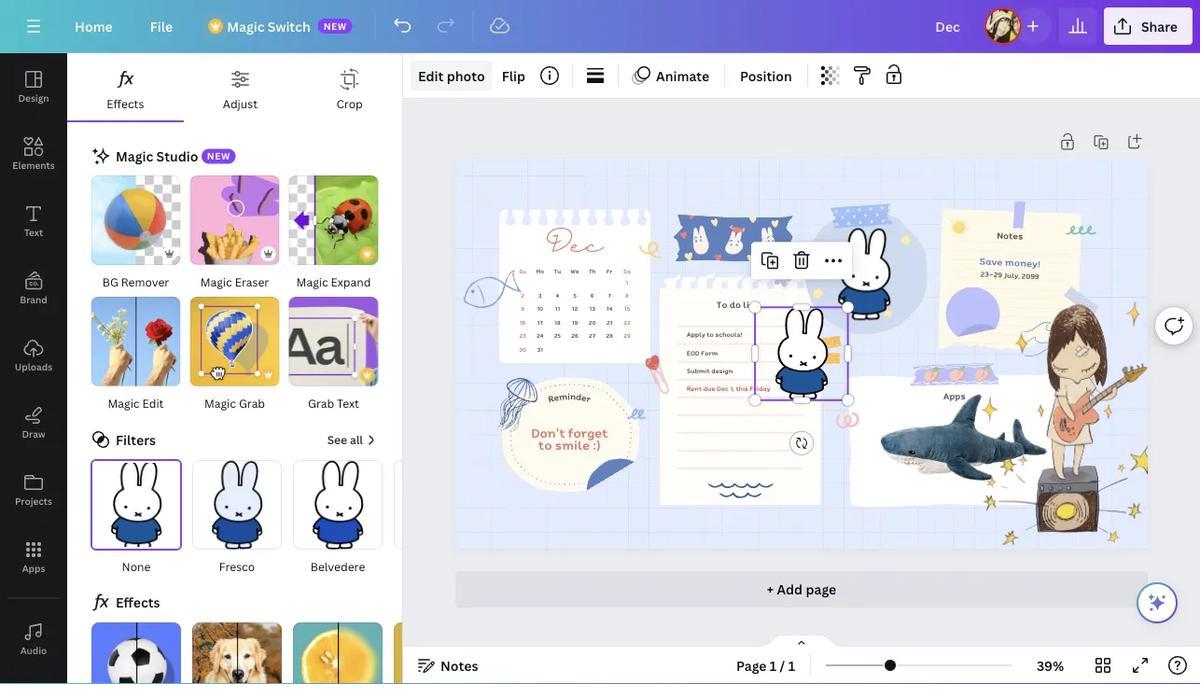 Task type: locate. For each thing, give the bounding box(es) containing it.
magic inside "main" menu bar
[[227, 17, 265, 35]]

studio
[[156, 147, 198, 165]]

25
[[554, 331, 561, 340]]

edit up the filters
[[142, 395, 164, 411]]

bg remover
[[102, 274, 169, 289]]

add
[[777, 581, 803, 599]]

su
[[519, 267, 527, 275]]

magic
[[227, 17, 265, 35], [116, 147, 153, 165], [200, 274, 232, 289], [296, 274, 328, 289], [108, 395, 140, 411], [204, 395, 236, 411]]

dec
[[547, 230, 604, 263], [717, 383, 729, 393]]

apps button
[[0, 524, 67, 591]]

shadows image
[[91, 622, 181, 684]]

notes button
[[411, 651, 486, 681]]

1 horizontal spatial new
[[324, 20, 347, 32]]

0 horizontal spatial 1
[[626, 278, 629, 286]]

18
[[555, 318, 561, 326]]

grab up see
[[308, 395, 334, 411]]

magic left switch
[[227, 17, 265, 35]]

1 horizontal spatial text
[[337, 395, 359, 411]]

1 horizontal spatial 29
[[994, 269, 1003, 280]]

to
[[707, 330, 714, 339], [539, 435, 552, 454]]

submit design rent due dec 1, this friday
[[687, 366, 771, 393]]

effects
[[107, 96, 144, 111], [116, 594, 160, 612]]

0 horizontal spatial notes
[[441, 657, 478, 674]]

apps inside "apps" button
[[22, 562, 45, 575]]

0 vertical spatial edit
[[418, 67, 444, 84]]

8
[[626, 291, 629, 300]]

this
[[736, 383, 749, 393]]

i
[[568, 389, 570, 403]]

19
[[572, 318, 578, 326]]

auto focus image
[[192, 622, 282, 684]]

1 vertical spatial dec
[[717, 383, 729, 393]]

flip button
[[495, 61, 533, 91]]

24
[[537, 331, 544, 340]]

apply to schools! eod form
[[687, 330, 743, 358]]

e right n
[[581, 390, 588, 405]]

grab
[[239, 395, 265, 411], [308, 395, 334, 411]]

we 12 26 5 19
[[571, 267, 579, 340]]

none button
[[90, 459, 183, 577]]

grab left grab text
[[239, 395, 265, 411]]

29 for 1
[[624, 331, 631, 340]]

0 horizontal spatial text
[[24, 226, 43, 239]]

magic left 'eraser'
[[200, 274, 232, 289]]

0 horizontal spatial apps
[[22, 562, 45, 575]]

0 horizontal spatial e
[[553, 390, 560, 404]]

none
[[122, 558, 151, 574]]

1 vertical spatial notes
[[441, 657, 478, 674]]

text
[[24, 226, 43, 239], [337, 395, 359, 411]]

animate
[[656, 67, 710, 84]]

new right studio
[[207, 150, 230, 163]]

magic inside 'button'
[[200, 274, 232, 289]]

dec inside submit design rent due dec 1, this friday
[[717, 383, 729, 393]]

1 grab from the left
[[239, 395, 265, 411]]

29 left 'july,'
[[994, 269, 1003, 280]]

text up brand button
[[24, 226, 43, 239]]

share button
[[1104, 7, 1193, 45]]

1 horizontal spatial notes
[[997, 228, 1024, 242]]

belvedere button
[[291, 459, 385, 577]]

money!
[[1005, 255, 1041, 271]]

11
[[555, 305, 560, 313]]

15
[[624, 305, 630, 313]]

17
[[537, 318, 543, 326]]

magic for magic studio new
[[116, 147, 153, 165]]

6
[[591, 291, 594, 300]]

fresco button
[[190, 459, 284, 577]]

1 down sa
[[626, 278, 629, 286]]

position button
[[733, 61, 800, 91]]

10 24 3 17 31
[[537, 291, 544, 354]]

e left i
[[553, 390, 560, 404]]

e
[[553, 390, 560, 404], [581, 390, 588, 405]]

1 vertical spatial edit
[[142, 395, 164, 411]]

0 vertical spatial apps
[[944, 389, 966, 402]]

see all
[[327, 432, 363, 448]]

tu 11 25 4 18
[[554, 267, 561, 340]]

canva assistant image
[[1146, 592, 1169, 614]]

4
[[556, 291, 559, 300]]

0 vertical spatial 29
[[994, 269, 1003, 280]]

2099
[[1022, 270, 1040, 282]]

to left "smile"
[[539, 435, 552, 454]]

notes
[[997, 228, 1024, 242], [441, 657, 478, 674]]

1 vertical spatial 29
[[624, 331, 631, 340]]

23
[[519, 331, 526, 340]]

1 vertical spatial apps
[[22, 562, 45, 575]]

design
[[712, 366, 733, 375]]

0 vertical spatial effects
[[107, 96, 144, 111]]

magic left expand
[[296, 274, 328, 289]]

:)
[[593, 435, 601, 454]]

save money! 23-29 july, 2099
[[980, 254, 1041, 282]]

effects up magic studio new
[[107, 96, 144, 111]]

5
[[573, 291, 577, 300]]

29 down 22
[[624, 331, 631, 340]]

bg remover button
[[90, 175, 182, 292]]

r
[[585, 392, 593, 406]]

magic edit button
[[90, 296, 182, 414]]

0 horizontal spatial edit
[[142, 395, 164, 411]]

0 horizontal spatial new
[[207, 150, 230, 163]]

1 left /
[[770, 657, 777, 674]]

new right switch
[[324, 20, 347, 32]]

1 horizontal spatial dec
[[717, 383, 729, 393]]

edit left photo
[[418, 67, 444, 84]]

1 inside sa 1 15 29 8 22
[[626, 278, 629, 286]]

1 horizontal spatial 1
[[770, 657, 777, 674]]

save
[[980, 254, 1003, 269]]

text up see all
[[337, 395, 359, 411]]

dec up 'we'
[[547, 230, 604, 263]]

dec left 1,
[[717, 383, 729, 393]]

eod
[[687, 348, 700, 358]]

effects down none
[[116, 594, 160, 612]]

29 inside save money! 23-29 july, 2099
[[994, 269, 1003, 280]]

magic left studio
[[116, 147, 153, 165]]

to right apply
[[707, 330, 714, 339]]

1 right /
[[789, 657, 795, 674]]

filters
[[116, 431, 156, 449]]

forget
[[568, 423, 608, 442]]

1 horizontal spatial grab
[[308, 395, 334, 411]]

magic up the filters
[[108, 395, 140, 411]]

1 vertical spatial effects
[[116, 594, 160, 612]]

draw button
[[0, 389, 67, 456]]

magic right magic edit
[[204, 395, 236, 411]]

1 horizontal spatial to
[[707, 330, 714, 339]]

duotone image
[[394, 622, 484, 684]]

magic for magic switch
[[227, 17, 265, 35]]

new
[[324, 20, 347, 32], [207, 150, 230, 163]]

fresco
[[219, 558, 255, 574]]

1 e from the left
[[553, 390, 560, 404]]

1 vertical spatial new
[[207, 150, 230, 163]]

to inside apply to schools! eod form
[[707, 330, 714, 339]]

july,
[[1004, 269, 1020, 281]]

2
[[521, 291, 525, 300]]

1 horizontal spatial e
[[581, 390, 588, 405]]

0 horizontal spatial grab
[[239, 395, 265, 411]]

0 horizontal spatial 29
[[624, 331, 631, 340]]

29 for money!
[[994, 269, 1003, 280]]

blur image
[[293, 622, 383, 684]]

0 vertical spatial dec
[[547, 230, 604, 263]]

0 vertical spatial text
[[24, 226, 43, 239]]

grab text button
[[288, 296, 379, 414]]

0 vertical spatial new
[[324, 20, 347, 32]]

don't forget to smile :)
[[532, 423, 608, 454]]

0 horizontal spatial to
[[539, 435, 552, 454]]

sea wave linear image
[[1022, 321, 1063, 356]]

7
[[608, 291, 611, 300]]

apps
[[944, 389, 966, 402], [22, 562, 45, 575]]

1 vertical spatial to
[[539, 435, 552, 454]]

effects inside button
[[107, 96, 144, 111]]

cute pastel hand drawn doodle line image
[[638, 235, 667, 264]]

1 horizontal spatial edit
[[418, 67, 444, 84]]

audio
[[20, 644, 47, 657]]

2 grab from the left
[[308, 395, 334, 411]]

0 vertical spatial to
[[707, 330, 714, 339]]

22
[[624, 318, 631, 326]]

21
[[607, 318, 613, 326]]

29 inside sa 1 15 29 8 22
[[624, 331, 631, 340]]



Task type: vqa. For each thing, say whether or not it's contained in the screenshot.
Docs button
no



Task type: describe. For each thing, give the bounding box(es) containing it.
switch
[[268, 17, 311, 35]]

side panel tab list
[[0, 53, 67, 684]]

1 for page
[[770, 657, 777, 674]]

text button
[[0, 188, 67, 255]]

design
[[18, 91, 49, 104]]

apply
[[687, 330, 706, 339]]

su 9 23 2 16 30
[[519, 267, 527, 354]]

page 1 / 1
[[737, 657, 795, 674]]

bg
[[102, 274, 118, 289]]

20
[[589, 318, 596, 326]]

new inside magic studio new
[[207, 150, 230, 163]]

26
[[572, 331, 579, 340]]

magic switch
[[227, 17, 311, 35]]

27
[[589, 331, 596, 340]]

page
[[806, 581, 837, 599]]

brand button
[[0, 255, 67, 322]]

1 vertical spatial text
[[337, 395, 359, 411]]

sea waves  icon image
[[708, 483, 773, 498]]

magic grab button
[[189, 296, 281, 414]]

schools!
[[716, 330, 743, 339]]

jellyfish doodle line art image
[[482, 374, 547, 438]]

uploads button
[[0, 322, 67, 389]]

rent
[[687, 383, 702, 393]]

0 vertical spatial notes
[[997, 228, 1024, 242]]

crop button
[[297, 53, 402, 120]]

edit inside popup button
[[418, 67, 444, 84]]

th 13 27 6 20
[[589, 267, 596, 340]]

magic eraser button
[[189, 175, 281, 292]]

+ add page
[[767, 581, 837, 599]]

1 for sa
[[626, 278, 629, 286]]

flip
[[502, 67, 526, 84]]

page
[[737, 657, 767, 674]]

belvedere
[[311, 558, 365, 574]]

+
[[767, 581, 774, 599]]

n
[[570, 389, 577, 403]]

friday
[[750, 383, 771, 393]]

do
[[730, 298, 741, 311]]

edit inside button
[[142, 395, 164, 411]]

list
[[743, 298, 759, 311]]

28
[[606, 331, 613, 340]]

uploads
[[15, 360, 52, 373]]

home link
[[60, 7, 128, 45]]

main menu bar
[[0, 0, 1201, 53]]

m
[[559, 389, 568, 403]]

draw
[[22, 428, 45, 440]]

39%
[[1037, 657, 1064, 674]]

expand
[[331, 274, 371, 289]]

14
[[607, 305, 613, 313]]

form
[[701, 348, 718, 358]]

brand
[[20, 293, 47, 306]]

magic for magic expand
[[296, 274, 328, 289]]

magic for magic edit
[[108, 395, 140, 411]]

due
[[704, 383, 716, 393]]

videos image
[[0, 673, 67, 684]]

animate button
[[626, 61, 717, 91]]

r
[[547, 391, 556, 406]]

remover
[[121, 274, 169, 289]]

crop
[[336, 96, 363, 111]]

Design title text field
[[921, 7, 977, 45]]

2 e from the left
[[581, 390, 588, 405]]

eraser
[[235, 274, 269, 289]]

all
[[350, 432, 363, 448]]

new inside "main" menu bar
[[324, 20, 347, 32]]

sa 1 15 29 8 22
[[624, 267, 631, 340]]

to
[[717, 298, 728, 311]]

10
[[537, 305, 543, 313]]

2 horizontal spatial 1
[[789, 657, 795, 674]]

magic expand
[[296, 274, 371, 289]]

edit photo
[[418, 67, 485, 84]]

+ add page button
[[456, 571, 1148, 608]]

show pages image
[[757, 634, 847, 649]]

1,
[[731, 383, 735, 393]]

magic studio new
[[116, 147, 230, 165]]

0 horizontal spatial dec
[[547, 230, 604, 263]]

grab text
[[308, 395, 359, 411]]

see
[[327, 432, 347, 448]]

edit photo button
[[411, 61, 493, 91]]

adjust button
[[184, 53, 297, 120]]

30
[[519, 345, 527, 354]]

th
[[589, 267, 596, 275]]

9
[[521, 305, 525, 313]]

file
[[150, 17, 173, 35]]

/
[[780, 657, 785, 674]]

home
[[75, 17, 113, 35]]

audio button
[[0, 606, 67, 673]]

adjust
[[223, 96, 258, 111]]

to inside the don't forget to smile :)
[[539, 435, 552, 454]]

d
[[575, 390, 583, 404]]

photo
[[447, 67, 485, 84]]

magic for magic grab
[[204, 395, 236, 411]]

magic for magic eraser
[[200, 274, 232, 289]]

submit
[[687, 366, 710, 375]]

23-
[[981, 268, 994, 279]]

magic eraser
[[200, 274, 269, 289]]

effects button
[[67, 53, 184, 120]]

projects button
[[0, 456, 67, 524]]

notes inside button
[[441, 657, 478, 674]]

we
[[571, 267, 579, 275]]

tu
[[554, 267, 561, 275]]

elements
[[12, 159, 55, 171]]

file button
[[135, 7, 188, 45]]

1 horizontal spatial apps
[[944, 389, 966, 402]]

fr
[[607, 267, 613, 275]]

fish doodle line art. sea life decoration.hand drawn fish. fish chalk line art. image
[[459, 266, 524, 315]]

magic expand button
[[288, 175, 379, 292]]

projects
[[15, 495, 52, 507]]

text inside side panel tab list
[[24, 226, 43, 239]]

3
[[539, 291, 542, 300]]

16
[[520, 318, 526, 326]]



